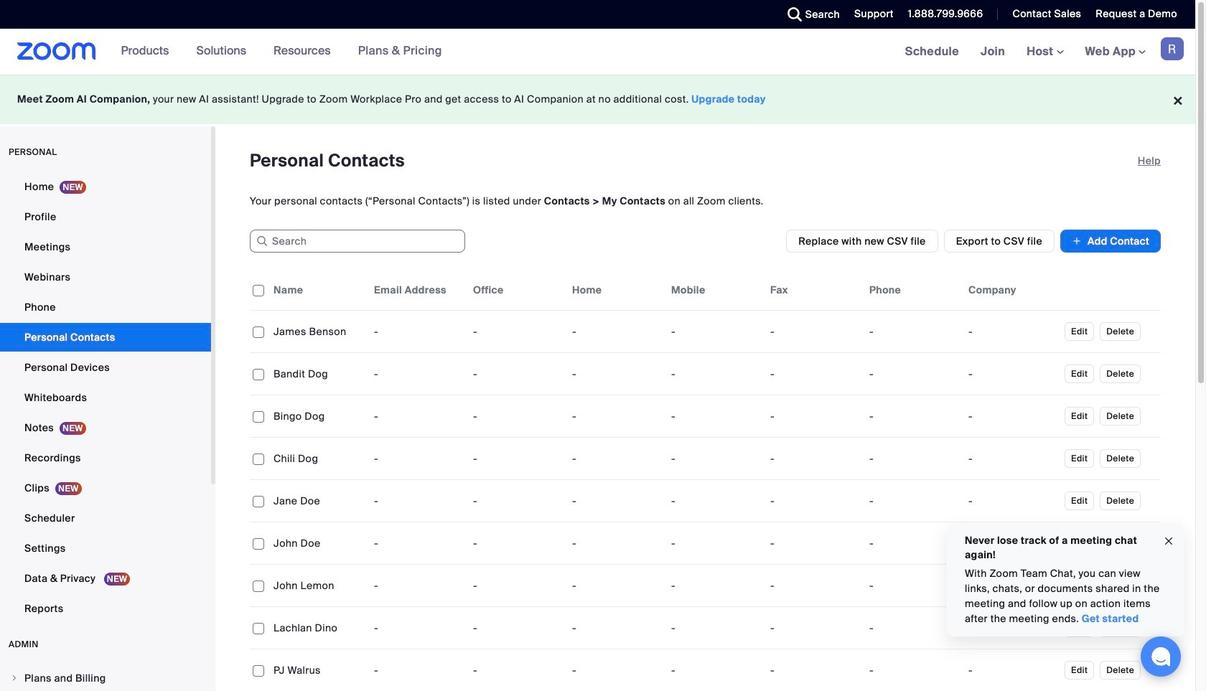 Task type: locate. For each thing, give the bounding box(es) containing it.
right image
[[10, 675, 19, 683]]

Search Contacts Input text field
[[250, 230, 466, 253]]

footer
[[0, 75, 1196, 124]]

menu item
[[0, 665, 211, 692]]

cell
[[666, 318, 765, 346], [765, 318, 864, 346], [864, 318, 963, 346], [666, 360, 765, 389], [765, 360, 864, 389], [864, 360, 963, 389], [666, 402, 765, 431], [765, 402, 864, 431], [864, 402, 963, 431], [666, 445, 765, 473], [765, 445, 864, 473], [864, 445, 963, 473], [666, 487, 765, 516], [765, 487, 864, 516], [864, 487, 963, 516], [666, 529, 765, 558], [765, 529, 864, 558], [864, 529, 963, 558], [963, 529, 1063, 558], [963, 572, 1063, 601], [963, 614, 1063, 643]]

open chat image
[[1152, 647, 1172, 667]]

application
[[250, 270, 1173, 692]]

banner
[[0, 29, 1196, 75]]

product information navigation
[[96, 29, 453, 75]]



Task type: describe. For each thing, give the bounding box(es) containing it.
add image
[[1073, 234, 1083, 249]]

profile picture image
[[1162, 37, 1185, 60]]

meetings navigation
[[895, 29, 1196, 75]]

personal menu menu
[[0, 172, 211, 625]]

close image
[[1164, 534, 1175, 550]]

zoom logo image
[[17, 42, 96, 60]]



Task type: vqa. For each thing, say whether or not it's contained in the screenshot.
banner
yes



